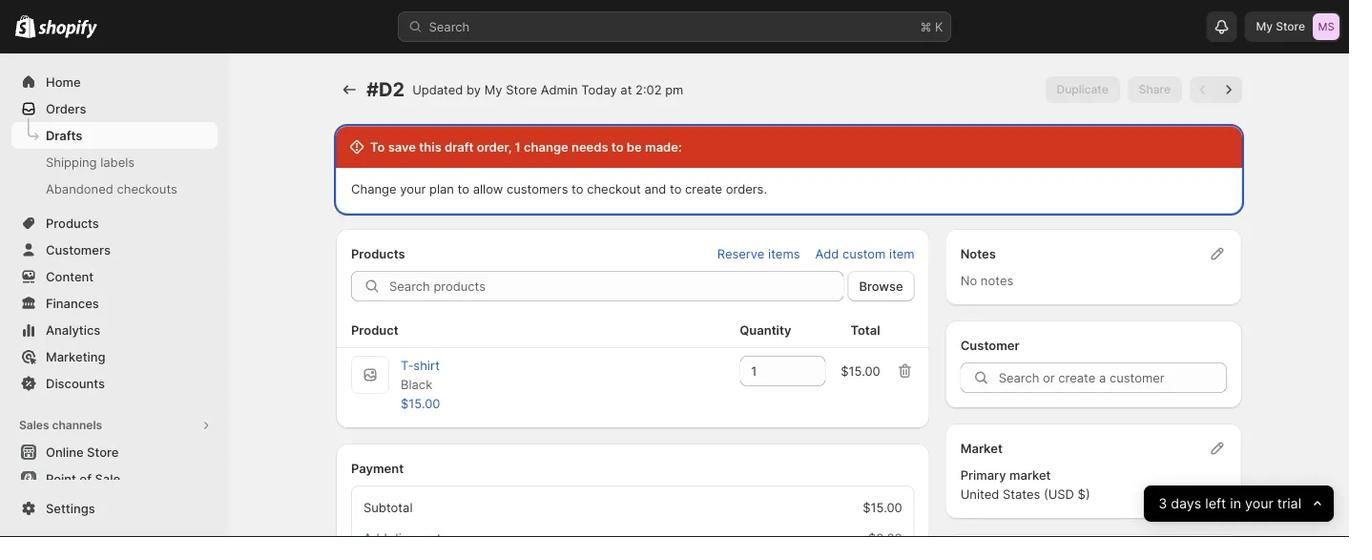 Task type: vqa. For each thing, say whether or not it's contained in the screenshot.
States
yes



Task type: locate. For each thing, give the bounding box(es) containing it.
share
[[1139, 83, 1171, 96]]

Search products text field
[[389, 271, 844, 301]]

abandoned checkouts link
[[11, 176, 218, 202]]

None number field
[[740, 356, 797, 386]]

drafts link
[[11, 122, 218, 149]]

previous image
[[1194, 80, 1213, 99]]

states
[[1003, 487, 1040, 501]]

my
[[484, 82, 502, 97]]

store
[[506, 82, 537, 97], [87, 445, 119, 459]]

browse
[[859, 279, 903, 293]]

product
[[351, 322, 399, 337]]

subtotal
[[364, 500, 413, 515]]

abandoned checkouts
[[46, 181, 177, 196]]

⌘ k
[[920, 19, 943, 34]]

0 vertical spatial products
[[46, 216, 99, 230]]

store inside #d2 updated by my store admin today at 2:02 pm
[[506, 82, 537, 97]]

plan
[[429, 181, 454, 196]]

1
[[515, 139, 521, 154]]

of
[[80, 471, 92, 486]]

to
[[611, 139, 624, 154], [458, 181, 469, 196], [572, 181, 583, 196], [670, 181, 682, 196]]

quantity
[[740, 322, 791, 337]]

products link
[[11, 210, 218, 237]]

search
[[429, 19, 470, 34]]

products down change
[[351, 246, 405, 261]]

store up sale at the left bottom
[[87, 445, 119, 459]]

0 vertical spatial store
[[506, 82, 537, 97]]

made:
[[645, 139, 682, 154]]

notes
[[981, 273, 1013, 288]]

marketing
[[46, 349, 105, 364]]

to left be
[[611, 139, 624, 154]]

apps button
[[11, 508, 218, 534]]

save
[[388, 139, 416, 154]]

settings link
[[11, 495, 218, 522]]

0 horizontal spatial store
[[87, 445, 119, 459]]

point of sale link
[[11, 466, 218, 492]]

$15.00
[[841, 364, 880, 378], [401, 396, 440, 411], [863, 500, 902, 515]]

products
[[46, 216, 99, 230], [351, 246, 405, 261]]

online store button
[[0, 439, 229, 466]]

1 vertical spatial store
[[87, 445, 119, 459]]

#d2
[[366, 78, 405, 101]]

duplicate button
[[1045, 76, 1120, 103]]

k
[[935, 19, 943, 34]]

items
[[768, 246, 800, 261]]

sales
[[19, 418, 49, 432]]

duplicate
[[1057, 83, 1108, 96]]

channels
[[52, 418, 102, 432]]

products up customers
[[46, 216, 99, 230]]

finances
[[46, 296, 99, 311]]

marketing link
[[11, 343, 218, 370]]

2:02
[[636, 82, 662, 97]]

0 vertical spatial $15.00
[[841, 364, 880, 378]]

sales channels
[[19, 418, 102, 432]]

$15.00 button
[[389, 390, 452, 417]]

shipping labels link
[[11, 149, 218, 176]]

black
[[401, 377, 432, 392]]

$15.00 inside button
[[401, 396, 440, 411]]

t-
[[401, 358, 413, 373]]

checkouts
[[117, 181, 177, 196]]

0 horizontal spatial products
[[46, 216, 99, 230]]

reserve items button
[[706, 240, 811, 267]]

change your plan to allow customers to checkout and to create orders.
[[351, 181, 767, 196]]

point
[[46, 471, 76, 486]]

customers
[[46, 242, 111, 257]]

share button
[[1128, 76, 1182, 103]]

content link
[[11, 263, 218, 290]]

orders.
[[726, 181, 767, 196]]

pm
[[665, 82, 684, 97]]

#d2 updated by my store admin today at 2:02 pm
[[366, 78, 684, 101]]

1 horizontal spatial store
[[506, 82, 537, 97]]

admin
[[541, 82, 578, 97]]

1 vertical spatial $15.00
[[401, 396, 440, 411]]

your
[[400, 181, 426, 196]]

t-shirt link
[[401, 358, 440, 373]]

this
[[419, 139, 442, 154]]

store right the my
[[506, 82, 537, 97]]

reserve
[[717, 246, 765, 261]]

1 vertical spatial products
[[351, 246, 405, 261]]

market
[[1010, 468, 1051, 482]]

by
[[467, 82, 481, 97]]

sales channels button
[[11, 412, 218, 439]]

shopify image
[[15, 15, 36, 38]]

create
[[685, 181, 722, 196]]



Task type: describe. For each thing, give the bounding box(es) containing it.
no notes
[[960, 273, 1013, 288]]

discounts
[[46, 376, 105, 391]]

home link
[[11, 69, 218, 95]]

to left checkout
[[572, 181, 583, 196]]

shopify image
[[38, 20, 98, 39]]

1 horizontal spatial products
[[351, 246, 405, 261]]

add custom item
[[815, 246, 915, 261]]

reserve items
[[717, 246, 800, 261]]

to right plan
[[458, 181, 469, 196]]

payment
[[351, 461, 404, 476]]

market
[[960, 441, 1003, 456]]

add custom item button
[[804, 240, 926, 267]]

customers
[[507, 181, 568, 196]]

point of sale
[[46, 471, 120, 486]]

today
[[581, 82, 617, 97]]

store inside button
[[87, 445, 119, 459]]

analytics link
[[11, 317, 218, 343]]

finances link
[[11, 290, 218, 317]]

allow
[[473, 181, 503, 196]]

point of sale button
[[0, 466, 229, 492]]

to
[[370, 139, 385, 154]]

t-shirt black
[[401, 358, 440, 392]]

change
[[524, 139, 568, 154]]

online store
[[46, 445, 119, 459]]

labels
[[100, 155, 135, 169]]

notes
[[960, 246, 996, 261]]

add
[[815, 246, 839, 261]]

abandoned
[[46, 181, 113, 196]]

to right and
[[670, 181, 682, 196]]

no
[[960, 273, 977, 288]]

customer
[[960, 338, 1020, 353]]

custom
[[843, 246, 886, 261]]

to save this draft order, 1 change needs to be made:
[[370, 139, 682, 154]]

total
[[850, 322, 880, 337]]

sale
[[95, 471, 120, 486]]

at
[[621, 82, 632, 97]]

orders
[[46, 101, 86, 116]]

order,
[[477, 139, 512, 154]]

home
[[46, 74, 81, 89]]

apps
[[19, 514, 48, 528]]

be
[[627, 139, 642, 154]]

shirt
[[413, 358, 440, 373]]

drafts
[[46, 128, 82, 143]]

united
[[960, 487, 999, 501]]

customers link
[[11, 237, 218, 263]]

primary market united states (usd $)
[[960, 468, 1090, 501]]

updated
[[412, 82, 463, 97]]

$)
[[1078, 487, 1090, 501]]

(usd
[[1044, 487, 1074, 501]]

online store link
[[11, 439, 218, 466]]

online
[[46, 445, 84, 459]]

draft
[[445, 139, 474, 154]]

browse button
[[848, 271, 915, 301]]

discounts link
[[11, 370, 218, 397]]

2 vertical spatial $15.00
[[863, 500, 902, 515]]

primary
[[960, 468, 1006, 482]]

content
[[46, 269, 94, 284]]

and
[[644, 181, 666, 196]]

shipping
[[46, 155, 97, 169]]

settings
[[46, 501, 95, 516]]

change
[[351, 181, 396, 196]]

checkout
[[587, 181, 641, 196]]

⌘
[[920, 19, 932, 34]]



